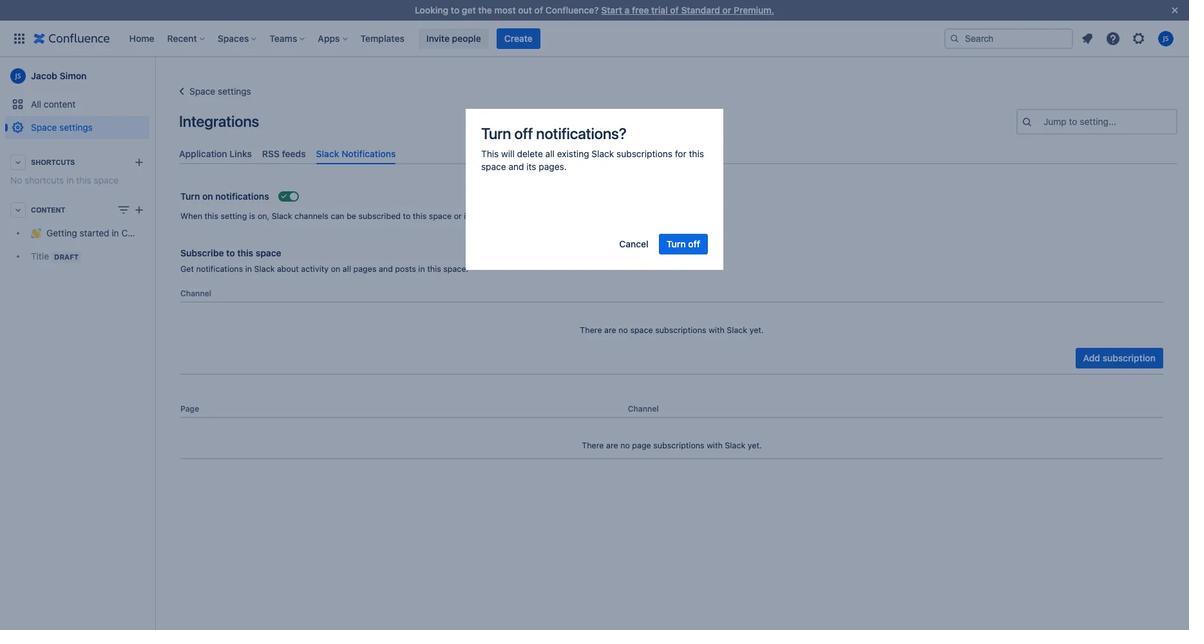 Task type: vqa. For each thing, say whether or not it's contained in the screenshot.
Star Not my Project "icon"
no



Task type: describe. For each thing, give the bounding box(es) containing it.
no
[[10, 175, 22, 186]]

people
[[452, 33, 481, 43]]

space settings inside space element
[[31, 122, 93, 133]]

slack notifications link
[[311, 143, 401, 164]]

jump to setting...
[[1044, 116, 1116, 127]]

1 of from the left
[[535, 5, 543, 15]]

all content link
[[5, 93, 149, 116]]

draft
[[54, 253, 79, 261]]

settings icon image
[[1131, 31, 1147, 46]]

in for started
[[112, 228, 119, 239]]

1 horizontal spatial space
[[189, 86, 215, 97]]

confluence
[[121, 228, 169, 239]]

spaces button
[[214, 28, 262, 49]]

premium.
[[734, 5, 774, 15]]

content
[[44, 99, 76, 110]]

templates
[[361, 33, 405, 43]]

to for get
[[451, 5, 460, 15]]

content button
[[5, 198, 149, 222]]

spaces
[[218, 33, 249, 43]]

shortcuts
[[31, 158, 75, 166]]

rss feeds link
[[257, 143, 311, 164]]

getting started in confluence tree
[[5, 222, 169, 268]]

integrations
[[179, 112, 259, 130]]

looking
[[415, 5, 449, 15]]

links
[[230, 148, 252, 159]]

all content
[[31, 99, 76, 110]]

get
[[462, 5, 476, 15]]

no shortcuts in this space
[[10, 175, 119, 186]]

2 of from the left
[[670, 5, 679, 15]]

rss
[[262, 148, 280, 159]]

jacob
[[31, 70, 57, 81]]

banner containing home
[[0, 20, 1189, 57]]

apps button
[[314, 28, 353, 49]]

tab list containing application links
[[174, 143, 1183, 164]]

looking to get the most out of confluence? start a free trial of standard or premium.
[[415, 5, 774, 15]]

invite people button
[[419, 28, 489, 49]]

simon
[[60, 70, 87, 81]]

templates link
[[357, 28, 408, 49]]

0 horizontal spatial space settings link
[[5, 116, 149, 139]]

slack notifications
[[316, 148, 396, 159]]

shortcuts button
[[5, 151, 149, 174]]

rss feeds
[[262, 148, 306, 159]]

0 horizontal spatial space
[[31, 122, 57, 133]]

trial
[[651, 5, 668, 15]]

start a free trial of standard or premium. link
[[601, 5, 774, 15]]

draft link
[[5, 245, 149, 268]]

getting
[[46, 228, 77, 239]]

free
[[632, 5, 649, 15]]

the
[[478, 5, 492, 15]]

close image
[[1167, 3, 1183, 18]]

home
[[129, 33, 154, 43]]

slack
[[316, 148, 339, 159]]



Task type: locate. For each thing, give the bounding box(es) containing it.
tab list
[[174, 143, 1183, 164]]

of right trial
[[670, 5, 679, 15]]

application links link
[[174, 143, 257, 164]]

space settings link down content
[[5, 116, 149, 139]]

settings up integrations
[[218, 86, 251, 97]]

0 horizontal spatial of
[[535, 5, 543, 15]]

1 vertical spatial space settings
[[31, 122, 93, 133]]

create link
[[497, 28, 540, 49]]

in left this
[[66, 175, 74, 186]]

invite
[[426, 33, 450, 43]]

apps
[[318, 33, 340, 43]]

this
[[76, 175, 91, 186]]

jacob simon
[[31, 70, 87, 81]]

start
[[601, 5, 622, 15]]

1 horizontal spatial space settings link
[[174, 84, 251, 99]]

shortcuts
[[25, 175, 64, 186]]

Search field
[[944, 28, 1073, 49]]

or
[[723, 5, 731, 15]]

settings down all content link
[[59, 122, 93, 133]]

in inside tree
[[112, 228, 119, 239]]

1 vertical spatial in
[[112, 228, 119, 239]]

banner
[[0, 20, 1189, 57]]

confluence?
[[546, 5, 599, 15]]

0 vertical spatial space settings
[[189, 86, 251, 97]]

getting started in confluence link
[[5, 222, 169, 245]]

1 vertical spatial to
[[1069, 116, 1078, 127]]

setting...
[[1080, 116, 1116, 127]]

1 horizontal spatial of
[[670, 5, 679, 15]]

create a page image
[[131, 202, 147, 218]]

application links
[[179, 148, 252, 159]]

getting started in confluence
[[46, 228, 169, 239]]

0 vertical spatial to
[[451, 5, 460, 15]]

in right started
[[112, 228, 119, 239]]

to right the jump
[[1069, 116, 1078, 127]]

create
[[504, 33, 533, 43]]

1 horizontal spatial in
[[112, 228, 119, 239]]

space down all
[[31, 122, 57, 133]]

0 vertical spatial space
[[189, 86, 215, 97]]

confluence image
[[34, 31, 110, 46], [34, 31, 110, 46]]

all
[[31, 99, 41, 110]]

1 horizontal spatial to
[[1069, 116, 1078, 127]]

0 vertical spatial settings
[[218, 86, 251, 97]]

space settings up integrations
[[189, 86, 251, 97]]

in for shortcuts
[[66, 175, 74, 186]]

feeds
[[282, 148, 306, 159]]

started
[[80, 228, 109, 239]]

notifications
[[342, 148, 396, 159]]

space settings link
[[174, 84, 251, 99], [5, 116, 149, 139]]

1 vertical spatial space settings link
[[5, 116, 149, 139]]

settings
[[218, 86, 251, 97], [59, 122, 93, 133]]

1 horizontal spatial space settings
[[189, 86, 251, 97]]

global element
[[8, 20, 944, 56]]

space
[[94, 175, 119, 186]]

space
[[189, 86, 215, 97], [31, 122, 57, 133]]

jump
[[1044, 116, 1067, 127]]

of
[[535, 5, 543, 15], [670, 5, 679, 15]]

space settings
[[189, 86, 251, 97], [31, 122, 93, 133]]

search image
[[950, 33, 960, 43]]

0 horizontal spatial in
[[66, 175, 74, 186]]

space settings link up integrations
[[174, 84, 251, 99]]

most
[[494, 5, 516, 15]]

invite people
[[426, 33, 481, 43]]

space up integrations
[[189, 86, 215, 97]]

0 horizontal spatial settings
[[59, 122, 93, 133]]

of right out
[[535, 5, 543, 15]]

to for setting...
[[1069, 116, 1078, 127]]

to
[[451, 5, 460, 15], [1069, 116, 1078, 127]]

0 vertical spatial in
[[66, 175, 74, 186]]

jacob simon link
[[5, 63, 149, 89]]

0 vertical spatial space settings link
[[174, 84, 251, 99]]

0 horizontal spatial to
[[451, 5, 460, 15]]

home link
[[125, 28, 158, 49]]

space settings down content
[[31, 122, 93, 133]]

1 vertical spatial space
[[31, 122, 57, 133]]

1 vertical spatial settings
[[59, 122, 93, 133]]

out
[[518, 5, 532, 15]]

application
[[179, 148, 227, 159]]

content
[[31, 206, 65, 214]]

1 horizontal spatial settings
[[218, 86, 251, 97]]

a
[[625, 5, 630, 15]]

space element
[[0, 57, 169, 630]]

settings inside space element
[[59, 122, 93, 133]]

0 horizontal spatial space settings
[[31, 122, 93, 133]]

in
[[66, 175, 74, 186], [112, 228, 119, 239]]

standard
[[681, 5, 720, 15]]

to left get
[[451, 5, 460, 15]]



